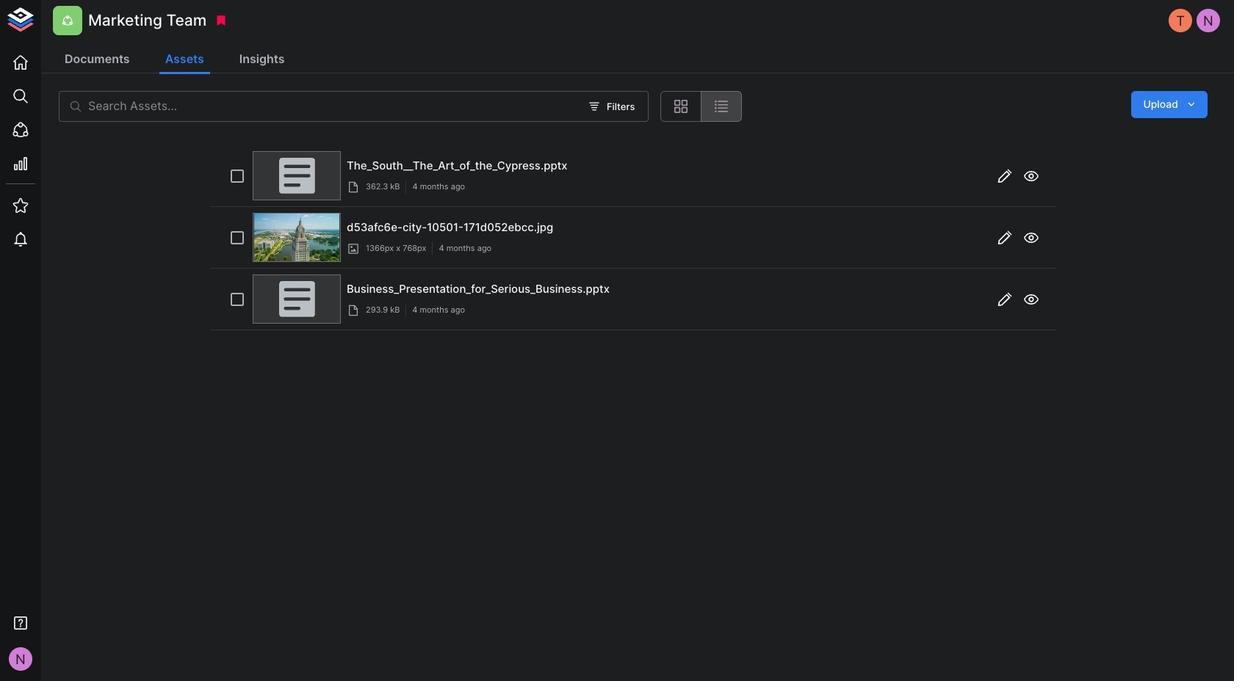 Task type: vqa. For each thing, say whether or not it's contained in the screenshot.
WORKSPACE NOTES ARE VISIBLE TO ALL MEMBERS AND GUESTS. text box
no



Task type: locate. For each thing, give the bounding box(es) containing it.
group
[[661, 91, 742, 122]]



Task type: describe. For each thing, give the bounding box(es) containing it.
remove bookmark image
[[215, 14, 228, 27]]

Search Assets... text field
[[88, 91, 580, 122]]

d53afc6e city 10501 171d052ebcc.jpg image
[[254, 214, 339, 262]]



